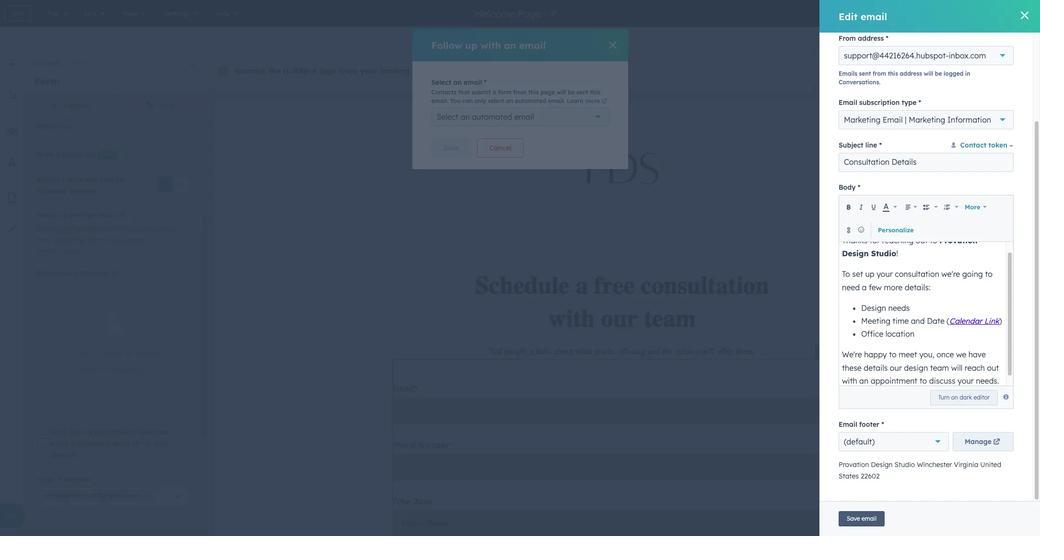 Task type: vqa. For each thing, say whether or not it's contained in the screenshot.
new
yes



Task type: describe. For each thing, give the bounding box(es) containing it.
a for form
[[493, 89, 496, 96]]

from address
[[839, 34, 884, 43]]

email inside send an automated email to contacts when they submit the form on this page.
[[101, 224, 119, 233]]

this
[[63, 350, 74, 358]]

notifications
[[86, 429, 128, 437]]

save email
[[847, 516, 877, 523]]

for
[[37, 187, 46, 196]]

virginia
[[954, 461, 979, 470]]

chat
[[988, 512, 1003, 521]]

turn on dark editor button
[[930, 390, 998, 406]]

email inside popup button
[[883, 115, 903, 125]]

form inside contacts that submit a form from this page will be sent this email. you can only select an automated email.
[[498, 89, 512, 96]]

send for send form notifications to specified email addresses instead of the form defaults
[[50, 429, 66, 437]]

form up addresses
[[68, 429, 84, 437]]

starter.
[[577, 66, 600, 75]]

marketing email | marketing information button
[[839, 110, 1014, 130]]

close image for james.peterson1902@gmail.com
[[144, 494, 147, 498]]

more button
[[962, 198, 990, 217]]

tab list containing content
[[25, 95, 207, 118]]

1 horizontal spatial address
[[858, 34, 884, 43]]

sent inside contacts that submit a form from this page will be sent this email. you can only select an automated email.
[[577, 89, 589, 96]]

learn more link
[[567, 97, 609, 105]]

alert containing this form isn't used in any workflows
[[36, 300, 189, 379]]

you
[[450, 97, 461, 105]]

cancel
[[489, 144, 512, 153]]

defaults
[[50, 452, 77, 460]]

from inside emails sent from this address will be logged in conversations.
[[873, 70, 887, 77]]

emails
[[839, 70, 858, 77]]

connected workflows
[[36, 269, 107, 278]]

email footer
[[839, 421, 880, 429]]

follow inside dialog
[[431, 39, 462, 51]]

an up 'features' on the top of the page
[[504, 39, 516, 51]]

token
[[989, 141, 1008, 150]]

conversations.
[[839, 79, 881, 86]]

select
[[488, 97, 505, 105]]

contents button
[[35, 60, 60, 67]]

james.peterson1902@gmail.com
[[46, 493, 139, 500]]

pages.
[[413, 66, 438, 76]]

email up connected workflows
[[65, 248, 81, 255]]

2 marketing from the left
[[909, 115, 946, 125]]

2
[[1029, 2, 1032, 9]]

publish button
[[983, 6, 1019, 21]]

2 vertical spatial form
[[36, 150, 54, 159]]

upgrade
[[994, 67, 1023, 75]]

manage link
[[953, 433, 1014, 452]]

styles
[[159, 102, 177, 110]]

address inside emails sent from this address will be logged in conversations.
[[900, 70, 922, 77]]

they
[[36, 236, 50, 245]]

submit inside send an automated email to contacts when they submit the form on this page.
[[52, 236, 74, 245]]

save email button
[[839, 512, 885, 527]]

personalize
[[878, 226, 914, 234]]

automation
[[56, 150, 95, 159]]

line
[[866, 141, 878, 150]]

cancel button
[[477, 139, 524, 158]]

form inside "popup button"
[[90, 367, 103, 374]]

support@44216264.hubspot-
[[844, 51, 949, 60]]

automated for select an automated email
[[472, 112, 512, 122]]

up inside dialog
[[465, 39, 478, 51]]

consultation
[[844, 157, 890, 167]]

dark
[[960, 394, 972, 401]]

preview button
[[940, 6, 977, 21]]

connected
[[36, 269, 72, 278]]

turn
[[939, 394, 950, 401]]

emails sent from this address will be logged in conversations.
[[839, 70, 971, 86]]

with inside dialog
[[481, 39, 501, 51]]

consultation details
[[844, 157, 917, 167]]

the for send form notifications to specified email addresses instead of the form defaults
[[140, 440, 151, 449]]

1 horizontal spatial close image
[[609, 41, 617, 49]]

0 horizontal spatial from
[[339, 66, 358, 76]]

automated inside contacts that submit a form from this page will be sent this email. you can only select an automated email.
[[515, 97, 546, 105]]

1 marketing from the left
[[844, 115, 881, 125]]

new
[[85, 175, 99, 184]]

form right this
[[75, 350, 88, 358]]

winchester
[[917, 461, 952, 470]]

more
[[585, 97, 600, 105]]

an up send an automated email to contacts when they submit the form on this page.
[[86, 211, 95, 220]]

settings
[[967, 35, 993, 43]]

email down the 22602
[[862, 516, 877, 523]]

0 vertical spatial the
[[268, 66, 280, 76]]

email inside popup button
[[514, 112, 534, 122]]

addresses
[[57, 475, 90, 484]]

an up that
[[454, 78, 462, 87]]

contents
[[35, 60, 60, 67]]

email inside "always create new contact for email address"
[[48, 187, 67, 196]]

link opens in a new window image
[[602, 99, 607, 105]]

select an email inside follow up with an email dialog
[[431, 78, 482, 87]]

edit
[[839, 10, 858, 22]]

page.
[[128, 236, 145, 245]]

select inside popup button
[[437, 112, 459, 122]]

contact
[[100, 175, 126, 184]]

1 vertical spatial up
[[60, 211, 68, 220]]

instead
[[105, 440, 130, 449]]

support@44216264.hubspot-inbox.com button
[[839, 46, 1014, 65]]

this inside emails sent from this address will be logged in conversations.
[[888, 70, 898, 77]]

isn't
[[90, 350, 101, 358]]

beta
[[5, 512, 20, 521]]

2 horizontal spatial with
[[527, 66, 541, 75]]

this inside send an automated email to contacts when they submit the form on this page.
[[114, 236, 126, 245]]

2 email. from the left
[[548, 97, 565, 105]]

email addresses
[[36, 475, 90, 484]]

the for send an automated email to contacts when they submit the form on this page.
[[76, 236, 86, 245]]

to inside "popup button"
[[105, 367, 110, 374]]

link opens in a new window image
[[602, 99, 607, 105]]

save for save email
[[847, 516, 860, 523]]

details
[[892, 157, 917, 167]]

be inside contacts that submit a form from this page will be sent this email. you can only select an automated email.
[[568, 89, 575, 96]]

contacts
[[431, 89, 457, 96]]

email up that
[[464, 78, 482, 87]]

select inside button
[[36, 248, 54, 255]]

when
[[158, 224, 175, 233]]

remove the hubspot logo from your landing pages.
[[235, 66, 438, 76]]

from
[[839, 34, 856, 43]]

0 vertical spatial form
[[70, 60, 85, 67]]

send an automated email to contacts when they submit the form on this page.
[[36, 224, 175, 245]]

save for save
[[443, 144, 460, 153]]

on inside button
[[952, 394, 958, 401]]

form down the specified
[[153, 440, 169, 449]]

email for email footer
[[839, 421, 858, 429]]

upgrade link
[[982, 61, 1035, 81]]

email subscription type
[[839, 98, 917, 107]]

(default)
[[844, 438, 875, 447]]

0 horizontal spatial with
[[70, 211, 84, 220]]



Task type: locate. For each thing, give the bounding box(es) containing it.
email up (default) at right bottom
[[839, 421, 858, 429]]

close image for edit email
[[1021, 12, 1029, 19]]

follow up with an email dialog
[[412, 29, 628, 169]]

workflows right any
[[135, 350, 162, 358]]

automated
[[515, 97, 546, 105], [472, 112, 512, 122], [64, 224, 99, 233]]

email. down contacts
[[431, 97, 449, 105]]

help
[[1013, 512, 1028, 521]]

automated for send an automated email to contacts when they submit the form on this page.
[[64, 224, 99, 233]]

email up the from address
[[861, 10, 888, 22]]

inbox.com
[[949, 51, 986, 60]]

workflows inside alert
[[135, 350, 162, 358]]

0 horizontal spatial up
[[60, 211, 68, 220]]

2 horizontal spatial close image
[[1021, 12, 1029, 19]]

from down unlock premium features with crm suite starter.
[[513, 89, 527, 96]]

sent up conversations.
[[859, 70, 871, 77]]

an right select
[[506, 97, 513, 105]]

email down contacts that submit a form from this page will be sent this email. you can only select an automated email.
[[514, 112, 534, 122]]

1 horizontal spatial follow up with an email
[[431, 39, 546, 51]]

1 horizontal spatial save
[[847, 516, 860, 523]]

automated inside popup button
[[472, 112, 512, 122]]

be inside emails sent from this address will be logged in conversations.
[[935, 70, 942, 77]]

1 horizontal spatial a
[[493, 89, 496, 96]]

0 vertical spatial will
[[924, 70, 934, 77]]

email down always
[[48, 187, 67, 196]]

contact token
[[961, 141, 1008, 150]]

0 horizontal spatial close image
[[144, 494, 147, 498]]

1 horizontal spatial in
[[965, 70, 971, 77]]

1 horizontal spatial to
[[120, 224, 127, 233]]

1 vertical spatial address
[[900, 70, 922, 77]]

0 vertical spatial close image
[[1021, 12, 1029, 19]]

form inside send an automated email to contacts when they submit the form on this page.
[[88, 236, 103, 245]]

the right "of"
[[140, 440, 151, 449]]

a up select
[[493, 89, 496, 96]]

0 horizontal spatial address
[[69, 187, 95, 196]]

be up learn
[[568, 89, 575, 96]]

0 horizontal spatial in
[[117, 350, 122, 358]]

submit up 'only'
[[472, 89, 491, 96]]

0 vertical spatial be
[[935, 70, 942, 77]]

any
[[123, 350, 133, 358]]

email footer element
[[839, 433, 1014, 452]]

automated down select
[[472, 112, 512, 122]]

alert
[[36, 300, 189, 379]]

a left workflow
[[112, 367, 116, 374]]

the right remove
[[268, 66, 280, 76]]

beta button
[[0, 505, 24, 529]]

follow up with an email up premium
[[431, 39, 546, 51]]

email for email subscription type
[[839, 98, 858, 107]]

1 vertical spatial select
[[437, 112, 459, 122]]

this form isn't used in any workflows
[[63, 350, 162, 358]]

application inside edit email dialog
[[839, 195, 1014, 410]]

close image inside edit email dialog
[[1021, 12, 1029, 19]]

1 horizontal spatial automated
[[472, 112, 512, 122]]

0 horizontal spatial on
[[105, 236, 113, 245]]

1 vertical spatial follow
[[36, 211, 58, 220]]

email down conversations.
[[839, 98, 858, 107]]

email.
[[431, 97, 449, 105], [548, 97, 565, 105]]

0 vertical spatial to
[[120, 224, 127, 233]]

address
[[858, 34, 884, 43], [900, 70, 922, 77], [69, 187, 95, 196]]

1 horizontal spatial workflows
[[135, 350, 162, 358]]

1 horizontal spatial on
[[952, 394, 958, 401]]

close image
[[1021, 12, 1029, 19], [609, 41, 617, 49], [144, 494, 147, 498]]

create
[[62, 175, 83, 184]]

save down states
[[847, 516, 860, 523]]

this up more
[[590, 89, 601, 96]]

0 vertical spatial submit
[[472, 89, 491, 96]]

0 horizontal spatial the
[[76, 236, 86, 245]]

of
[[132, 440, 139, 449]]

page
[[541, 89, 555, 96]]

0 horizontal spatial email.
[[431, 97, 449, 105]]

email inside send form notifications to specified email addresses instead of the form defaults
[[50, 440, 68, 449]]

publish group
[[983, 6, 1031, 21]]

1 vertical spatial automated
[[472, 112, 512, 122]]

will right the page on the right top
[[557, 89, 566, 96]]

0 horizontal spatial automated
[[64, 224, 99, 233]]

0 horizontal spatial be
[[568, 89, 575, 96]]

follow down for
[[36, 211, 58, 220]]

publish
[[991, 10, 1011, 17]]

new
[[101, 151, 113, 158]]

tab panel
[[25, 0, 207, 537]]

hubspot
[[283, 66, 317, 76]]

0 horizontal spatial submit
[[52, 236, 74, 245]]

the inside send form notifications to specified email addresses instead of the form defaults
[[140, 440, 151, 449]]

exit link
[[5, 6, 31, 21]]

form up select
[[498, 89, 512, 96]]

0 vertical spatial follow up with an email
[[431, 39, 546, 51]]

0 horizontal spatial save
[[443, 144, 460, 153]]

your
[[360, 66, 378, 76]]

an inside contacts that submit a form from this page will be sent this email. you can only select an automated email.
[[506, 97, 513, 105]]

with left crm
[[527, 66, 541, 75]]

marketing email | marketing information
[[844, 115, 992, 125]]

form up always
[[36, 150, 54, 159]]

1 vertical spatial sent
[[577, 89, 589, 96]]

on left the page.
[[105, 236, 113, 245]]

1 vertical spatial close image
[[609, 41, 617, 49]]

an inside send an automated email to contacts when they submit the form on this page.
[[54, 224, 62, 233]]

follow up the unlock
[[431, 39, 462, 51]]

0 vertical spatial automated
[[515, 97, 546, 105]]

0 vertical spatial sent
[[859, 70, 871, 77]]

form right add
[[90, 367, 103, 374]]

select an automated email button
[[431, 107, 609, 127]]

save inside follow up with an email dialog
[[443, 144, 460, 153]]

form down contents
[[35, 75, 60, 87]]

this
[[888, 70, 898, 77], [529, 89, 539, 96], [590, 89, 601, 96], [114, 236, 126, 245]]

1 vertical spatial the
[[76, 236, 86, 245]]

email up unlock premium features with crm suite starter.
[[519, 39, 546, 51]]

application
[[839, 195, 1014, 410]]

in inside alert
[[117, 350, 122, 358]]

send up 'defaults' on the left of page
[[50, 429, 66, 437]]

an inside popup button
[[461, 112, 470, 122]]

from inside contacts that submit a form from this page will be sent this email. you can only select an automated email.
[[513, 89, 527, 96]]

None field
[[473, 7, 544, 20]]

united
[[981, 461, 1002, 470]]

0 horizontal spatial select an email
[[36, 248, 81, 255]]

1 horizontal spatial email.
[[548, 97, 565, 105]]

from up conversations.
[[873, 70, 887, 77]]

editor
[[974, 394, 990, 401]]

always
[[37, 175, 60, 184]]

form up select an email button
[[88, 236, 103, 245]]

select down you
[[437, 112, 459, 122]]

1 horizontal spatial with
[[481, 39, 501, 51]]

marketing
[[844, 115, 881, 125], [909, 115, 946, 125]]

2 horizontal spatial automated
[[515, 97, 546, 105]]

1 vertical spatial save
[[847, 516, 860, 523]]

1 horizontal spatial up
[[465, 39, 478, 51]]

addresses
[[70, 440, 103, 449]]

0 vertical spatial with
[[481, 39, 501, 51]]

select an email
[[431, 78, 482, 87], [36, 248, 81, 255]]

add form to a workflow button
[[70, 363, 155, 379]]

styles link
[[116, 95, 207, 118]]

address down edit email
[[858, 34, 884, 43]]

2 vertical spatial close image
[[144, 494, 147, 498]]

be
[[935, 70, 942, 77], [568, 89, 575, 96]]

follow
[[431, 39, 462, 51], [36, 211, 58, 220]]

submit up select an email button
[[52, 236, 74, 245]]

always create new contact for email address
[[37, 175, 126, 196]]

send
[[36, 224, 52, 233], [50, 429, 66, 437]]

body
[[839, 183, 856, 192]]

0 horizontal spatial follow up with an email
[[36, 211, 115, 220]]

to inside send an automated email to contacts when they submit the form on this page.
[[120, 224, 127, 233]]

send for send an automated email to contacts when they submit the form on this page.
[[36, 224, 52, 233]]

an down can
[[461, 112, 470, 122]]

save down select an automated email
[[443, 144, 460, 153]]

to down used
[[105, 367, 110, 374]]

email inside tab panel
[[36, 475, 55, 484]]

0 vertical spatial up
[[465, 39, 478, 51]]

1 vertical spatial submit
[[52, 236, 74, 245]]

crm
[[542, 66, 557, 75]]

select an email button
[[36, 246, 91, 258]]

1 horizontal spatial select an email
[[431, 78, 482, 87]]

0 vertical spatial on
[[105, 236, 113, 245]]

send up the 'they'
[[36, 224, 52, 233]]

with down "always create new contact for email address"
[[70, 211, 84, 220]]

select an email inside button
[[36, 248, 81, 255]]

2 vertical spatial automated
[[64, 224, 99, 233]]

|
[[905, 115, 907, 125]]

0 vertical spatial address
[[858, 34, 884, 43]]

1 vertical spatial on
[[952, 394, 958, 401]]

the up select an email button
[[76, 236, 86, 245]]

in inside emails sent from this address will be logged in conversations.
[[965, 70, 971, 77]]

add form to a workflow
[[78, 367, 142, 374]]

james.peterson1902@gmail.com button
[[36, 487, 189, 506]]

form automation
[[36, 150, 95, 159]]

email for email addresses
[[36, 475, 55, 484]]

more
[[965, 203, 981, 211]]

preview
[[948, 10, 969, 17]]

on right turn
[[952, 394, 958, 401]]

an up connected
[[56, 248, 63, 255]]

select
[[431, 78, 452, 87], [437, 112, 459, 122], [36, 248, 54, 255]]

studio
[[895, 461, 915, 470]]

will inside contacts that submit a form from this page will be sent this email. you can only select an automated email.
[[557, 89, 566, 96]]

with
[[481, 39, 501, 51], [527, 66, 541, 75], [70, 211, 84, 220]]

a for workflow
[[112, 367, 116, 374]]

1 vertical spatial workflows
[[135, 350, 162, 358]]

be left the logged
[[935, 70, 942, 77]]

1 vertical spatial follow up with an email
[[36, 211, 115, 220]]

email
[[861, 10, 888, 22], [519, 39, 546, 51], [464, 78, 482, 87], [514, 112, 534, 122], [48, 187, 67, 196], [97, 211, 115, 220], [101, 224, 119, 233], [65, 248, 81, 255], [50, 440, 68, 449], [862, 516, 877, 523]]

this left the page on the right top
[[529, 89, 539, 96]]

email up send an automated email to contacts when they submit the form on this page.
[[97, 211, 115, 220]]

an up select an email button
[[54, 224, 62, 233]]

up up premium
[[465, 39, 478, 51]]

form
[[70, 60, 85, 67], [35, 75, 60, 87], [36, 150, 54, 159]]

form right contents button
[[70, 60, 85, 67]]

workflows down select an email button
[[74, 269, 107, 278]]

application containing more
[[839, 195, 1014, 410]]

2 vertical spatial to
[[130, 429, 136, 437]]

follow up with an email inside dialog
[[431, 39, 546, 51]]

on
[[105, 236, 113, 245], [952, 394, 958, 401]]

1 vertical spatial to
[[105, 367, 110, 374]]

follow up with an email down "always create new contact for email address"
[[36, 211, 115, 220]]

with up premium
[[481, 39, 501, 51]]

provation design studio winchester virginia united states 22602
[[839, 461, 1002, 481]]

that
[[458, 89, 470, 96]]

email up 'defaults' on the left of page
[[50, 440, 68, 449]]

1 horizontal spatial sent
[[859, 70, 871, 77]]

0 horizontal spatial workflows
[[74, 269, 107, 278]]

0 vertical spatial save
[[443, 144, 460, 153]]

states
[[839, 473, 859, 481]]

0 vertical spatial a
[[493, 89, 496, 96]]

select down the 'they'
[[36, 248, 54, 255]]

edit email
[[839, 10, 888, 22]]

close image
[[189, 63, 195, 69]]

sent inside emails sent from this address will be logged in conversations.
[[859, 70, 871, 77]]

1 vertical spatial send
[[50, 429, 66, 437]]

follow up with an email element
[[36, 223, 189, 258]]

tab panel containing form automation
[[25, 0, 207, 537]]

edit email dialog
[[820, 0, 1040, 537]]

0 vertical spatial select
[[431, 78, 452, 87]]

navigation containing contents
[[25, 51, 207, 69]]

an inside button
[[56, 248, 63, 255]]

0 vertical spatial in
[[965, 70, 971, 77]]

to up "of"
[[130, 429, 136, 437]]

remove
[[235, 66, 266, 76]]

a inside "popup button"
[[112, 367, 116, 374]]

in
[[965, 70, 971, 77], [117, 350, 122, 358]]

manage
[[965, 438, 992, 447]]

automated up select an email button
[[64, 224, 99, 233]]

1 horizontal spatial be
[[935, 70, 942, 77]]

2 vertical spatial the
[[140, 440, 151, 449]]

used
[[102, 350, 115, 358]]

0 horizontal spatial a
[[112, 367, 116, 374]]

0 horizontal spatial sent
[[577, 89, 589, 96]]

features
[[499, 66, 525, 75]]

will inside emails sent from this address will be logged in conversations.
[[924, 70, 934, 77]]

form button
[[60, 60, 85, 67]]

select up contacts
[[431, 78, 452, 87]]

subject line
[[839, 141, 878, 150]]

type
[[902, 98, 917, 107]]

2 horizontal spatial address
[[900, 70, 922, 77]]

submit
[[472, 89, 491, 96], [52, 236, 74, 245]]

automated down the page on the right top
[[515, 97, 546, 105]]

address down create
[[69, 187, 95, 196]]

marketing down email subscription type
[[844, 115, 881, 125]]

in right the logged
[[965, 70, 971, 77]]

email left contacts
[[101, 224, 119, 233]]

sent
[[859, 70, 871, 77], [577, 89, 589, 96]]

1 vertical spatial form
[[35, 75, 60, 87]]

1 vertical spatial a
[[112, 367, 116, 374]]

1 vertical spatial will
[[557, 89, 566, 96]]

send inside send an automated email to contacts when they submit the form on this page.
[[36, 224, 52, 233]]

submit inside contacts that submit a form from this page will be sent this email. you can only select an automated email.
[[472, 89, 491, 96]]

on inside send an automated email to contacts when they submit the form on this page.
[[105, 236, 113, 245]]

suite
[[559, 66, 575, 75]]

2 horizontal spatial the
[[268, 66, 280, 76]]

contacts
[[129, 224, 156, 233]]

support@44216264.hubspot-inbox.com
[[844, 51, 986, 60]]

1 horizontal spatial submit
[[472, 89, 491, 96]]

to inside send form notifications to specified email addresses instead of the form defaults
[[130, 429, 136, 437]]

unlock
[[446, 66, 467, 75]]

will down support@44216264.hubspot-inbox.com popup button
[[924, 70, 934, 77]]

2 horizontal spatial to
[[130, 429, 136, 437]]

caret image
[[181, 150, 187, 160]]

0 horizontal spatial follow
[[36, 211, 58, 220]]

this down support@44216264.hubspot-
[[888, 70, 898, 77]]

unlock premium features with crm suite starter.
[[446, 66, 600, 75]]

a inside contacts that submit a form from this page will be sent this email. you can only select an automated email.
[[493, 89, 496, 96]]

1 horizontal spatial marketing
[[909, 115, 946, 125]]

1 horizontal spatial follow
[[431, 39, 462, 51]]

settings button
[[953, 31, 997, 47]]

address down 'support@44216264.hubspot-inbox.com' at the right top of the page
[[900, 70, 922, 77]]

only
[[474, 97, 486, 105]]

email. down the page on the right top
[[548, 97, 565, 105]]

an
[[504, 39, 516, 51], [454, 78, 462, 87], [506, 97, 513, 105], [461, 112, 470, 122], [86, 211, 95, 220], [54, 224, 62, 233], [56, 248, 63, 255]]

0 horizontal spatial will
[[557, 89, 566, 96]]

personalize button
[[875, 221, 917, 240]]

email left "addresses"
[[36, 475, 55, 484]]

1 email. from the left
[[431, 97, 449, 105]]

select an email down the unlock
[[431, 78, 482, 87]]

2 vertical spatial with
[[70, 211, 84, 220]]

this left the page.
[[114, 236, 126, 245]]

learn
[[567, 97, 584, 105]]

1 horizontal spatial will
[[924, 70, 934, 77]]

the inside send an automated email to contacts when they submit the form on this page.
[[76, 236, 86, 245]]

close image inside james.peterson1902@gmail.com popup button
[[144, 494, 147, 498]]

automated inside send an automated email to contacts when they submit the form on this page.
[[64, 224, 99, 233]]

send inside send form notifications to specified email addresses instead of the form defaults
[[50, 429, 66, 437]]

2 vertical spatial address
[[69, 187, 95, 196]]

1 vertical spatial with
[[527, 66, 541, 75]]

to left contacts
[[120, 224, 127, 233]]

exit
[[13, 10, 23, 17]]

0 vertical spatial select an email
[[431, 78, 482, 87]]

1 horizontal spatial from
[[513, 89, 527, 96]]

1 vertical spatial in
[[117, 350, 122, 358]]

autosaved
[[899, 9, 934, 18]]

0 vertical spatial workflows
[[74, 269, 107, 278]]

marketing right |
[[909, 115, 946, 125]]

group
[[499, 31, 537, 47], [1001, 31, 1031, 47], [921, 201, 941, 214], [942, 201, 961, 214]]

address inside "always create new contact for email address"
[[69, 187, 95, 196]]

navigation
[[25, 51, 207, 69]]

save inside edit email dialog
[[847, 516, 860, 523]]

to
[[120, 224, 127, 233], [105, 367, 110, 374], [130, 429, 136, 437]]

email left |
[[883, 115, 903, 125]]

logo
[[319, 66, 336, 76]]

in left any
[[117, 350, 122, 358]]

select an email down the 'they'
[[36, 248, 81, 255]]

0 vertical spatial send
[[36, 224, 52, 233]]

2 horizontal spatial from
[[873, 70, 887, 77]]

1 vertical spatial select an email
[[36, 248, 81, 255]]

0 horizontal spatial marketing
[[844, 115, 881, 125]]

1 horizontal spatial the
[[140, 440, 151, 449]]

up down "always create new contact for email address"
[[60, 211, 68, 220]]

sent up learn more
[[577, 89, 589, 96]]

content link
[[25, 95, 116, 118]]

from right logo
[[339, 66, 358, 76]]

2 vertical spatial select
[[36, 248, 54, 255]]

1 vertical spatial be
[[568, 89, 575, 96]]

tab list
[[25, 95, 207, 118]]



